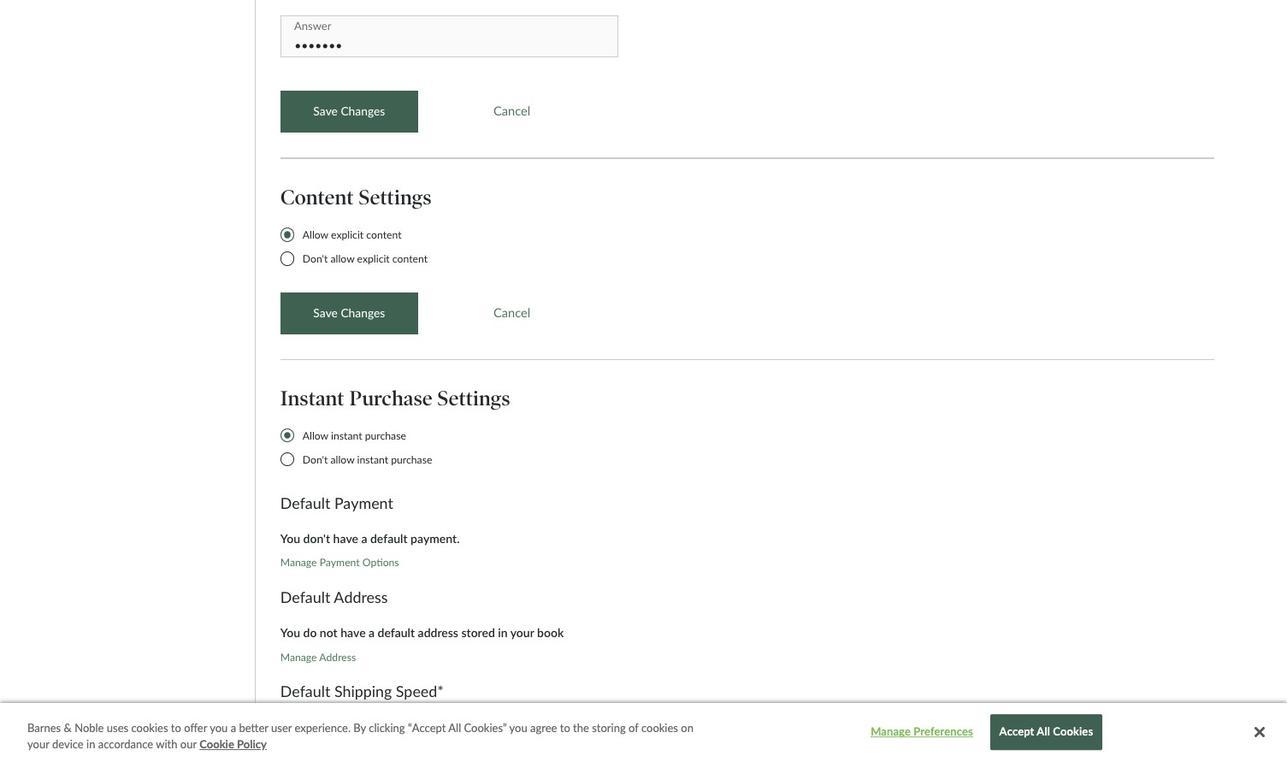 Task type: describe. For each thing, give the bounding box(es) containing it.
1 cookies from the left
[[131, 721, 168, 735]]

you don't have a default payment.
[[280, 531, 460, 545]]

cookie policy
[[200, 738, 267, 752]]

change your security question element
[[280, 0, 1215, 132]]

don't for instant
[[303, 454, 328, 466]]

shipping
[[334, 682, 392, 701]]

a right not
[[369, 625, 375, 640]]

default address
[[280, 588, 388, 607]]

0 vertical spatial content
[[366, 229, 402, 241]]

you don't have a default shipping address option group
[[280, 715, 1121, 759]]

1 horizontal spatial your
[[511, 625, 534, 640]]

allow for instant
[[331, 454, 355, 466]]

uses
[[107, 721, 128, 735]]

better
[[239, 721, 268, 735]]

in inside barnes & noble uses cookies to offer you a better user experience. by clicking "accept all cookies" you agree to the storing of cookies on your device in accordance with our
[[86, 738, 95, 752]]

accept
[[1000, 725, 1035, 739]]

don't allow explicit content
[[303, 253, 428, 265]]

all inside accept all cookies button
[[1037, 725, 1050, 739]]

manage for manage payment options
[[280, 556, 317, 569]]

you do not have a default address stored in your book
[[280, 625, 564, 640]]

1 you from the top
[[280, 531, 300, 545]]

manage preferences button
[[869, 716, 976, 750]]

default for payment.
[[370, 531, 408, 545]]

don't for content
[[303, 253, 328, 265]]

with
[[156, 738, 178, 752]]

noble
[[75, 721, 104, 735]]

default for default shipping speed*
[[280, 682, 331, 701]]

on
[[681, 721, 694, 735]]

manage preferences
[[871, 725, 973, 739]]

cookies
[[1053, 725, 1093, 739]]

allow explicit content
[[303, 229, 402, 241]]

0 vertical spatial explicit
[[331, 229, 364, 241]]

default for default payment
[[280, 493, 331, 512]]

2 cancel link from the top
[[443, 292, 581, 334]]

1 vertical spatial purchase
[[391, 454, 432, 466]]

1 you from the left
[[210, 721, 228, 735]]

allow instant purchase
[[303, 430, 406, 442]]

1 vertical spatial content
[[393, 253, 428, 265]]

manage address link
[[280, 651, 356, 663]]

0 vertical spatial in
[[498, 625, 508, 640]]

cancel for cancel link in change your security question element
[[494, 103, 531, 118]]

accept all cookies button
[[990, 715, 1103, 750]]

default for default address
[[280, 588, 331, 607]]

you don't have a default shipping address
[[280, 717, 498, 731]]

default for shipping
[[370, 717, 408, 731]]

a inside barnes & noble uses cookies to offer you a better user experience. by clicking "accept all cookies" you agree to the storing of cookies on your device in accordance with our
[[231, 721, 236, 735]]

default shipping speed*
[[280, 682, 444, 701]]

cookie
[[200, 738, 234, 752]]

option group for settings
[[280, 228, 432, 276]]

2 cookies from the left
[[642, 721, 678, 735]]

&
[[64, 721, 72, 735]]

device
[[52, 738, 84, 752]]

agree
[[530, 721, 557, 735]]

you for default address
[[280, 625, 300, 640]]

shipping
[[411, 717, 455, 731]]

have for shipping
[[333, 717, 358, 731]]

content settings
[[280, 185, 432, 210]]

do
[[303, 625, 317, 640]]

address for default shipping speed*
[[458, 717, 498, 731]]

accept all cookies
[[1000, 725, 1093, 739]]

cancel link inside change your security question element
[[443, 91, 581, 132]]

barnes
[[27, 721, 61, 735]]

address for default address
[[418, 625, 459, 640]]

barnes & noble uses cookies to offer you a better user experience. by clicking "accept all cookies" you agree to the storing of cookies on your device in accordance with our
[[27, 721, 694, 752]]

0 vertical spatial instant
[[331, 430, 362, 442]]

2 to from the left
[[560, 721, 570, 735]]

default payment
[[280, 493, 393, 512]]

security-answers password field
[[280, 16, 619, 57]]



Task type: locate. For each thing, give the bounding box(es) containing it.
a up cookie policy
[[231, 721, 236, 735]]

2 vertical spatial default
[[280, 682, 331, 701]]

1 vertical spatial have
[[341, 625, 366, 640]]

0 vertical spatial cancel link
[[443, 91, 581, 132]]

0 vertical spatial cancel
[[494, 103, 531, 118]]

storing
[[592, 721, 626, 735]]

1 to from the left
[[171, 721, 181, 735]]

settings right purchase on the left of the page
[[438, 386, 510, 411]]

option group down content settings
[[280, 228, 432, 276]]

default
[[370, 531, 408, 545], [378, 625, 415, 640], [370, 717, 408, 731]]

default up speed*
[[378, 625, 415, 640]]

manage left preferences
[[871, 725, 911, 739]]

default up manage payment options
[[280, 493, 331, 512]]

1 vertical spatial instant
[[357, 454, 388, 466]]

default down manage address
[[280, 682, 331, 701]]

2 vertical spatial default
[[370, 717, 408, 731]]

book
[[537, 625, 564, 640]]

0 horizontal spatial you
[[210, 721, 228, 735]]

0 vertical spatial have
[[333, 531, 358, 545]]

1 vertical spatial allow
[[303, 430, 328, 442]]

cookie policy link
[[200, 737, 267, 754]]

0 horizontal spatial to
[[171, 721, 181, 735]]

you up cookie
[[210, 721, 228, 735]]

your inside barnes & noble uses cookies to offer you a better user experience. by clicking "accept all cookies" you agree to the storing of cookies on your device in accordance with our
[[27, 738, 49, 752]]

in right stored
[[498, 625, 508, 640]]

don't right "user"
[[303, 717, 330, 731]]

1 vertical spatial don't
[[303, 717, 330, 731]]

have for payment.
[[333, 531, 358, 545]]

have right not
[[341, 625, 366, 640]]

don't
[[303, 253, 328, 265], [303, 454, 328, 466]]

0 vertical spatial don't
[[303, 253, 328, 265]]

1 vertical spatial default
[[280, 588, 331, 607]]

0 vertical spatial default
[[370, 531, 408, 545]]

option group
[[280, 228, 432, 276], [280, 429, 436, 477]]

allow inside instant purchase settings element
[[303, 430, 328, 442]]

1 horizontal spatial you
[[509, 721, 528, 735]]

1 don't from the top
[[303, 531, 330, 545]]

allow
[[331, 253, 355, 265], [331, 454, 355, 466]]

instant up don't allow instant purchase
[[331, 430, 362, 442]]

manage
[[280, 556, 317, 569], [280, 651, 317, 663], [871, 725, 911, 739]]

allow down allow instant purchase
[[331, 454, 355, 466]]

0 vertical spatial allow
[[303, 229, 328, 241]]

2 allow from the top
[[303, 430, 328, 442]]

0 vertical spatial manage
[[280, 556, 317, 569]]

manage address
[[280, 651, 356, 663]]

default right by
[[370, 717, 408, 731]]

manage inside button
[[871, 725, 911, 739]]

address right shipping
[[458, 717, 498, 731]]

1 don't from the top
[[303, 253, 328, 265]]

to
[[171, 721, 181, 735], [560, 721, 570, 735]]

user
[[271, 721, 292, 735]]

payment for manage
[[320, 556, 360, 569]]

don't allow instant purchase
[[303, 454, 432, 466]]

allow for content
[[331, 253, 355, 265]]

settings up allow explicit content at the top left of the page
[[359, 185, 432, 210]]

allow down allow explicit content at the top left of the page
[[331, 253, 355, 265]]

0 horizontal spatial all
[[448, 721, 461, 735]]

a left clicking
[[361, 717, 367, 731]]

you inside option group
[[280, 717, 300, 731]]

payment up you don't have a default payment.
[[334, 493, 393, 512]]

instant purchase settings element
[[280, 385, 1215, 477]]

you for default shipping speed*
[[280, 717, 300, 731]]

manage payment options
[[280, 556, 399, 569]]

your down barnes
[[27, 738, 49, 752]]

have
[[333, 531, 358, 545], [341, 625, 366, 640], [333, 717, 358, 731]]

default up options
[[370, 531, 408, 545]]

payment.
[[411, 531, 460, 545]]

0 vertical spatial address
[[418, 625, 459, 640]]

in
[[498, 625, 508, 640], [86, 738, 95, 752]]

don't for you don't have a default payment.
[[303, 531, 330, 545]]

manage up the default address
[[280, 556, 317, 569]]

payment up the default address
[[320, 556, 360, 569]]

experience.
[[295, 721, 351, 735]]

1 vertical spatial allow
[[331, 454, 355, 466]]

content down allow explicit content at the top left of the page
[[393, 253, 428, 265]]

address
[[418, 625, 459, 640], [458, 717, 498, 731]]

the
[[573, 721, 589, 735]]

1 vertical spatial cancel
[[494, 305, 531, 320]]

policy
[[237, 738, 267, 752]]

1 horizontal spatial settings
[[438, 386, 510, 411]]

manage for manage preferences
[[871, 725, 911, 739]]

1 vertical spatial you
[[280, 625, 300, 640]]

our
[[180, 738, 197, 752]]

0 vertical spatial settings
[[359, 185, 432, 210]]

in down noble
[[86, 738, 95, 752]]

1 horizontal spatial all
[[1037, 725, 1050, 739]]

manage for manage address
[[280, 651, 317, 663]]

allow down 'instant'
[[303, 430, 328, 442]]

1 horizontal spatial to
[[560, 721, 570, 735]]

cancel for second cancel link
[[494, 305, 531, 320]]

2 you from the left
[[509, 721, 528, 735]]

2 vertical spatial manage
[[871, 725, 911, 739]]

purchase
[[365, 430, 406, 442], [391, 454, 432, 466]]

your
[[511, 625, 534, 640], [27, 738, 49, 752]]

instant
[[331, 430, 362, 442], [357, 454, 388, 466]]

explicit up "don't allow explicit content"
[[331, 229, 364, 241]]

1 allow from the top
[[331, 253, 355, 265]]

clicking
[[369, 721, 405, 735]]

allow inside instant purchase settings element
[[331, 454, 355, 466]]

options
[[363, 556, 399, 569]]

1 cancel link from the top
[[443, 91, 581, 132]]

0 horizontal spatial cookies
[[131, 721, 168, 735]]

option group containing allow explicit content
[[280, 228, 432, 276]]

you left do
[[280, 625, 300, 640]]

address down not
[[319, 651, 356, 663]]

explicit
[[331, 229, 364, 241], [357, 253, 390, 265]]

a inside option group
[[361, 717, 367, 731]]

stored
[[461, 625, 495, 640]]

accordance
[[98, 738, 153, 752]]

don't inside instant purchase settings element
[[303, 454, 328, 466]]

speed*
[[396, 682, 444, 701]]

2 vertical spatial have
[[333, 717, 358, 731]]

0 horizontal spatial your
[[27, 738, 49, 752]]

address left stored
[[418, 625, 459, 640]]

all right "accept
[[448, 721, 461, 735]]

option group up default payment in the bottom left of the page
[[280, 429, 436, 477]]

not
[[320, 625, 338, 640]]

cookies"
[[464, 721, 507, 735]]

content
[[280, 185, 354, 210]]

0 vertical spatial allow
[[331, 253, 355, 265]]

0 vertical spatial your
[[511, 625, 534, 640]]

1 horizontal spatial in
[[498, 625, 508, 640]]

allow for instant
[[303, 430, 328, 442]]

3 you from the top
[[280, 717, 300, 731]]

to left the
[[560, 721, 570, 735]]

default
[[280, 493, 331, 512], [280, 588, 331, 607], [280, 682, 331, 701]]

2 cancel from the top
[[494, 305, 531, 320]]

instant purchase settings
[[280, 386, 510, 411]]

have up manage payment options
[[333, 531, 358, 545]]

purchase up don't allow instant purchase
[[365, 430, 406, 442]]

cookies right of
[[642, 721, 678, 735]]

explicit down allow explicit content at the top left of the page
[[357, 253, 390, 265]]

1 horizontal spatial cookies
[[642, 721, 678, 735]]

address
[[334, 588, 388, 607], [319, 651, 356, 663]]

payment
[[334, 493, 393, 512], [320, 556, 360, 569]]

allow for content
[[303, 229, 328, 241]]

don't down allow instant purchase
[[303, 454, 328, 466]]

address down options
[[334, 588, 388, 607]]

0 vertical spatial you
[[280, 531, 300, 545]]

1 vertical spatial option group
[[280, 429, 436, 477]]

cookies up the with
[[131, 721, 168, 735]]

manage payment options link
[[280, 556, 399, 569]]

purchase
[[350, 386, 433, 411]]

None submit
[[280, 91, 418, 132], [280, 292, 418, 334], [280, 91, 418, 132], [280, 292, 418, 334]]

settings
[[359, 185, 432, 210], [438, 386, 510, 411]]

option group for purchase
[[280, 429, 436, 477]]

0 vertical spatial address
[[334, 588, 388, 607]]

cookies
[[131, 721, 168, 735], [642, 721, 678, 735]]

1 vertical spatial address
[[319, 651, 356, 663]]

1 allow from the top
[[303, 229, 328, 241]]

allow down the content
[[303, 229, 328, 241]]

all
[[448, 721, 461, 735], [1037, 725, 1050, 739]]

default inside option group
[[370, 717, 408, 731]]

manage down do
[[280, 651, 317, 663]]

2 allow from the top
[[331, 454, 355, 466]]

2 default from the top
[[280, 588, 331, 607]]

1 vertical spatial default
[[378, 625, 415, 640]]

you
[[210, 721, 228, 735], [509, 721, 528, 735]]

1 vertical spatial settings
[[438, 386, 510, 411]]

1 vertical spatial address
[[458, 717, 498, 731]]

a
[[361, 531, 367, 545], [369, 625, 375, 640], [361, 717, 367, 731], [231, 721, 236, 735]]

3 default from the top
[[280, 682, 331, 701]]

option group inside instant purchase settings element
[[280, 429, 436, 477]]

0 vertical spatial don't
[[303, 531, 330, 545]]

default up do
[[280, 588, 331, 607]]

don't
[[303, 531, 330, 545], [303, 717, 330, 731]]

1 option group from the top
[[280, 228, 432, 276]]

allow
[[303, 229, 328, 241], [303, 430, 328, 442]]

cancel inside change your security question element
[[494, 103, 531, 118]]

to up the with
[[171, 721, 181, 735]]

your left book
[[511, 625, 534, 640]]

0 horizontal spatial settings
[[359, 185, 432, 210]]

1 default from the top
[[280, 493, 331, 512]]

address for default address
[[334, 588, 388, 607]]

content
[[366, 229, 402, 241], [393, 253, 428, 265]]

all inside barnes & noble uses cookies to offer you a better user experience. by clicking "accept all cookies" you agree to the storing of cookies on your device in accordance with our
[[448, 721, 461, 735]]

1 cancel from the top
[[494, 103, 531, 118]]

"accept
[[408, 721, 446, 735]]

don't up manage payment options link
[[303, 531, 330, 545]]

1 vertical spatial manage
[[280, 651, 317, 663]]

you right better
[[280, 717, 300, 731]]

don't for you don't have a default shipping address
[[303, 717, 330, 731]]

instant
[[280, 386, 345, 411]]

1 vertical spatial payment
[[320, 556, 360, 569]]

have inside 'you don't have a default shipping address' option group
[[333, 717, 358, 731]]

0 vertical spatial default
[[280, 493, 331, 512]]

option group containing allow instant purchase
[[280, 429, 436, 477]]

2 option group from the top
[[280, 429, 436, 477]]

you left agree
[[509, 721, 528, 735]]

instant down allow instant purchase
[[357, 454, 388, 466]]

privacy alert dialog
[[0, 703, 1287, 762]]

1 vertical spatial don't
[[303, 454, 328, 466]]

of
[[629, 721, 639, 735]]

0 vertical spatial option group
[[280, 228, 432, 276]]

2 vertical spatial you
[[280, 717, 300, 731]]

0 vertical spatial purchase
[[365, 430, 406, 442]]

don't inside 'you don't have a default shipping address' option group
[[303, 717, 330, 731]]

by
[[354, 721, 366, 735]]

1 vertical spatial cancel link
[[443, 292, 581, 334]]

2 don't from the top
[[303, 717, 330, 731]]

you up manage payment options link
[[280, 531, 300, 545]]

payment for default
[[334, 493, 393, 512]]

content up "don't allow explicit content"
[[366, 229, 402, 241]]

address for manage address
[[319, 651, 356, 663]]

0 vertical spatial payment
[[334, 493, 393, 512]]

address inside option group
[[458, 717, 498, 731]]

don't down allow explicit content at the top left of the page
[[303, 253, 328, 265]]

preferences
[[914, 725, 973, 739]]

1 vertical spatial in
[[86, 738, 95, 752]]

1 vertical spatial explicit
[[357, 253, 390, 265]]

offer
[[184, 721, 207, 735]]

cancel link
[[443, 91, 581, 132], [443, 292, 581, 334]]

0 horizontal spatial in
[[86, 738, 95, 752]]

2 you from the top
[[280, 625, 300, 640]]

all right the accept on the right of page
[[1037, 725, 1050, 739]]

a up options
[[361, 531, 367, 545]]

cancel
[[494, 103, 531, 118], [494, 305, 531, 320]]

have down default shipping speed*
[[333, 717, 358, 731]]

purchase down allow instant purchase
[[391, 454, 432, 466]]

1 vertical spatial your
[[27, 738, 49, 752]]

you
[[280, 531, 300, 545], [280, 625, 300, 640], [280, 717, 300, 731]]

2 don't from the top
[[303, 454, 328, 466]]



Task type: vqa. For each thing, say whether or not it's contained in the screenshot.
30% Off Hardcover Bestsellers's 30%
no



